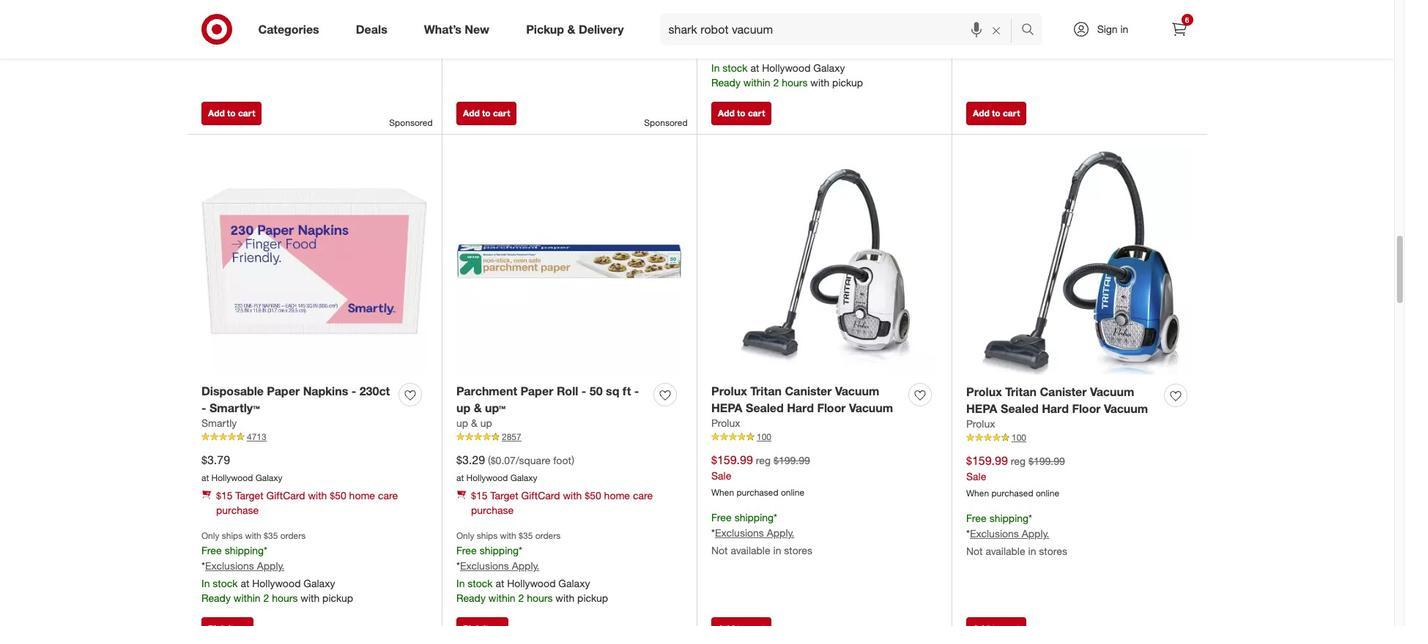 Task type: vqa. For each thing, say whether or not it's contained in the screenshot.
store associated with a
no



Task type: describe. For each thing, give the bounding box(es) containing it.
purchased for prolux link for the left the prolux tritan canister vacuum hepa sealed hard floor vacuum link
[[737, 488, 779, 499]]

up & up
[[457, 417, 492, 430]]

ft
[[623, 384, 631, 399]]

at inside $3.29 ( $0.07 /square foot ) at hollywood galaxy
[[457, 473, 464, 484]]

galaxy inside $3.79 at hollywood galaxy
[[256, 473, 283, 484]]

ships inside only ships with $35 orders free shipping * * exclusions apply.
[[987, 16, 1008, 27]]

parchment paper roll - 50 sq ft - up & up™ link
[[457, 383, 648, 417]]

0 horizontal spatial prolux tritan canister vacuum hepa sealed hard floor vacuum link
[[712, 383, 903, 417]]

100 for the prolux tritan canister vacuum hepa sealed hard floor vacuum link to the right's prolux link
[[1012, 433, 1027, 444]]

$3.79 at hollywood galaxy
[[202, 453, 283, 484]]

home for disposable paper napkins - 230ct - smartly™
[[349, 490, 375, 502]]

in for parchment paper roll - 50 sq ft - up & up™
[[457, 578, 465, 590]]

4713
[[247, 432, 267, 443]]

$15 target giftcard with $50 home care purchase for $3.29
[[471, 490, 653, 517]]

$3.79
[[202, 453, 230, 468]]

what's new
[[424, 22, 490, 36]]

2 for disposable paper napkins - 230ct - smartly™
[[264, 592, 269, 605]]

tritan for the left the prolux tritan canister vacuum hepa sealed hard floor vacuum link
[[751, 384, 782, 399]]

2 add to cart button from the left
[[457, 102, 517, 125]]

giftcard for $3.79
[[266, 490, 305, 502]]

50
[[590, 384, 603, 399]]

canister for the prolux tritan canister vacuum hepa sealed hard floor vacuum link to the right's prolux link
[[1040, 385, 1087, 399]]

galaxy inside $3.29 ( $0.07 /square foot ) at hollywood galaxy
[[511, 473, 538, 484]]

smartly link
[[202, 417, 237, 431]]

disposable paper napkins - 230ct - smartly™
[[202, 384, 390, 415]]

shipping inside only ships with $35 orders free shipping * * exclusions apply.
[[990, 30, 1029, 42]]

$159.99 reg $199.99 sale when purchased online for prolux link for the left the prolux tritan canister vacuum hepa sealed hard floor vacuum link
[[712, 453, 811, 499]]

parchment
[[457, 384, 518, 399]]

& for delivery
[[568, 22, 576, 36]]

in inside sign in link
[[1121, 23, 1129, 35]]

search button
[[1015, 13, 1050, 48]]

up down up™
[[481, 417, 492, 430]]

at inside $3.79 at hollywood galaxy
[[202, 473, 209, 484]]

only inside only ships with $35 orders free shipping * * exclusions apply.
[[967, 16, 985, 27]]

- left 50
[[582, 384, 587, 399]]

add for first add to cart button from the right
[[973, 108, 990, 119]]

only inside only ships with $35 orders free shipping * exclusions apply. in stock at  hollywood galaxy ready within 2 hours with pickup
[[712, 15, 730, 26]]

100 link for the left the prolux tritan canister vacuum hepa sealed hard floor vacuum link
[[712, 431, 938, 444]]

to for third add to cart button from the right
[[482, 108, 491, 119]]

galaxy inside only ships with $35 orders free shipping * exclusions apply. in stock at  hollywood galaxy ready within 2 hours with pickup
[[814, 62, 845, 74]]

$159.99 reg $199.99 sale when purchased online for the prolux tritan canister vacuum hepa sealed hard floor vacuum link to the right's prolux link
[[967, 454, 1066, 499]]

- left 230ct
[[352, 384, 356, 399]]

hollywood inside only ships with $35 orders free shipping * exclusions apply. in stock at  hollywood galaxy ready within 2 hours with pickup
[[763, 62, 811, 74]]

only ships with $35 orders free shipping * * exclusions apply.
[[967, 16, 1071, 57]]

2 add to cart from the left
[[463, 108, 510, 119]]

1 horizontal spatial sealed
[[1001, 401, 1039, 416]]

$3.29
[[457, 453, 485, 468]]

hollywood inside $3.79 at hollywood galaxy
[[212, 473, 253, 484]]

sponsored for 4th add to cart button from the right
[[389, 117, 433, 128]]

$159.99 for the prolux tritan canister vacuum hepa sealed hard floor vacuum link to the right's prolux link
[[967, 454, 1009, 469]]

$50 for disposable paper napkins - 230ct - smartly™
[[330, 490, 347, 502]]

categories
[[258, 22, 319, 36]]

only ships with $35 orders free shipping * * exclusions apply. in stock at  hollywood galaxy ready within 2 hours with pickup for $3.29
[[457, 531, 608, 605]]

$159.99 for prolux link for the left the prolux tritan canister vacuum hepa sealed hard floor vacuum link
[[712, 453, 753, 468]]

tritan for the prolux tritan canister vacuum hepa sealed hard floor vacuum link to the right
[[1006, 385, 1037, 399]]

prolux tritan canister vacuum hepa sealed hard floor vacuum for prolux link for the left the prolux tritan canister vacuum hepa sealed hard floor vacuum link
[[712, 384, 894, 415]]

pickup & delivery
[[526, 22, 624, 36]]

2857 link
[[457, 431, 682, 444]]

1 add to cart button from the left
[[202, 102, 262, 125]]

up inside the parchment paper roll - 50 sq ft - up & up™
[[457, 401, 471, 415]]

care for parchment paper roll - 50 sq ft - up & up™
[[633, 490, 653, 502]]

when for 100 link associated with the prolux tritan canister vacuum hepa sealed hard floor vacuum link to the right
[[967, 488, 990, 499]]

free shipping * * exclusions apply. not available in stores for the prolux tritan canister vacuum hepa sealed hard floor vacuum link to the right's prolux link
[[967, 513, 1068, 558]]

at inside only ships with $35 orders free shipping * exclusions apply. in stock at  hollywood galaxy ready within 2 hours with pickup
[[751, 62, 760, 74]]

2857
[[502, 432, 522, 443]]

what's
[[424, 22, 462, 36]]

4 add to cart from the left
[[973, 108, 1021, 119]]

sale for prolux link for the left the prolux tritan canister vacuum hepa sealed hard floor vacuum link
[[712, 470, 732, 483]]

)
[[572, 455, 575, 467]]

add for 4th add to cart button from the right
[[208, 108, 225, 119]]

within for parchment paper roll - 50 sq ft - up & up™
[[489, 592, 516, 605]]

reg for prolux link for the left the prolux tritan canister vacuum hepa sealed hard floor vacuum link
[[756, 455, 771, 467]]

prolux link for the prolux tritan canister vacuum hepa sealed hard floor vacuum link to the right
[[967, 417, 996, 432]]

stock for disposable paper napkins - 230ct - smartly™
[[213, 578, 238, 590]]

hard for prolux link for the left the prolux tritan canister vacuum hepa sealed hard floor vacuum link
[[787, 401, 814, 415]]

online for the prolux tritan canister vacuum hepa sealed hard floor vacuum link to the right's prolux link
[[1036, 488, 1060, 499]]

ready for parchment paper roll - 50 sq ft - up & up™
[[457, 592, 486, 605]]

smartly™
[[210, 401, 260, 415]]

in for disposable paper napkins - 230ct - smartly™
[[202, 578, 210, 590]]

care for disposable paper napkins - 230ct - smartly™
[[378, 490, 398, 502]]

pickup & delivery link
[[514, 13, 643, 45]]

pickup for parchment paper roll - 50 sq ft - up & up™
[[578, 592, 608, 605]]

roll
[[557, 384, 579, 399]]

1 horizontal spatial prolux tritan canister vacuum hepa sealed hard floor vacuum link
[[967, 384, 1159, 417]]

$15 target giftcard with $50 home care purchase for $3.79
[[216, 490, 398, 517]]

sale for the prolux tritan canister vacuum hepa sealed hard floor vacuum link to the right's prolux link
[[967, 471, 987, 483]]

$35 inside only ships with $35 orders free shipping * * exclusions apply.
[[1029, 16, 1043, 27]]

2 for parchment paper roll - 50 sq ft - up & up™
[[519, 592, 524, 605]]

* exclusions apply. not available in stores for third add to cart button from the right
[[457, 11, 558, 41]]

deals
[[356, 22, 388, 36]]

smartly
[[202, 417, 237, 430]]

paper for disposable
[[267, 384, 300, 399]]

within for disposable paper napkins - 230ct - smartly™
[[234, 592, 261, 605]]

delivery
[[579, 22, 624, 36]]

orders inside only ships with $35 orders free shipping * exclusions apply. in stock at  hollywood galaxy ready within 2 hours with pickup
[[791, 15, 816, 26]]

& inside the parchment paper roll - 50 sq ft - up & up™
[[474, 401, 482, 415]]

$199.99 for the prolux tritan canister vacuum hepa sealed hard floor vacuum link to the right's prolux link
[[1029, 456, 1066, 468]]

* inside only ships with $35 orders free shipping * exclusions apply. in stock at  hollywood galaxy ready within 2 hours with pickup
[[712, 44, 715, 57]]

disposable paper napkins - 230ct - smartly™ link
[[202, 383, 393, 417]]

floor for the prolux tritan canister vacuum hepa sealed hard floor vacuum link to the right
[[1073, 401, 1101, 416]]

3 add to cart from the left
[[718, 108, 766, 119]]

in inside only ships with $35 orders free shipping * exclusions apply. in stock at  hollywood galaxy ready within 2 hours with pickup
[[712, 62, 720, 74]]

pickup for disposable paper napkins - 230ct - smartly™
[[323, 592, 353, 605]]

free inside only ships with $35 orders free shipping * * exclusions apply.
[[967, 30, 987, 42]]

What can we help you find? suggestions appear below search field
[[660, 13, 1025, 45]]

pickup inside only ships with $35 orders free shipping * exclusions apply. in stock at  hollywood galaxy ready within 2 hours with pickup
[[833, 76, 864, 89]]

foot
[[554, 455, 572, 467]]

hepa for prolux link for the left the prolux tritan canister vacuum hepa sealed hard floor vacuum link
[[712, 401, 743, 415]]

sign in link
[[1060, 13, 1152, 45]]

search
[[1015, 23, 1050, 38]]

up™
[[485, 401, 506, 415]]

hours for disposable paper napkins - 230ct - smartly™
[[272, 592, 298, 605]]

deals link
[[344, 13, 406, 45]]



Task type: locate. For each thing, give the bounding box(es) containing it.
disposable paper napkins - 230ct - smartly™ image
[[202, 149, 427, 375], [202, 149, 427, 375]]

giftcard down $3.79 at hollywood galaxy
[[266, 490, 305, 502]]

2 to from the left
[[482, 108, 491, 119]]

hepa
[[712, 401, 743, 415], [967, 401, 998, 416]]

2 vertical spatial &
[[471, 417, 478, 430]]

only ships with $35 orders free shipping * * exclusions apply. in stock at  hollywood galaxy ready within 2 hours with pickup
[[202, 531, 353, 605], [457, 531, 608, 605]]

0 horizontal spatial home
[[349, 490, 375, 502]]

paper inside disposable paper napkins - 230ct - smartly™
[[267, 384, 300, 399]]

$15 down "$3.29"
[[471, 490, 488, 502]]

1 horizontal spatial in
[[457, 578, 465, 590]]

& up up & up
[[474, 401, 482, 415]]

sponsored for third add to cart button from the right
[[645, 117, 688, 128]]

$15 for $3.29
[[471, 490, 488, 502]]

hard for the prolux tritan canister vacuum hepa sealed hard floor vacuum link to the right's prolux link
[[1043, 401, 1069, 416]]

1 sponsored from the left
[[389, 117, 433, 128]]

add to cart button
[[202, 102, 262, 125], [457, 102, 517, 125], [712, 102, 772, 125], [967, 102, 1027, 125]]

prolux link
[[712, 417, 741, 431], [967, 417, 996, 432]]

* exclusions apply. not available in stores for 4th add to cart button from the right
[[202, 11, 303, 41]]

1 horizontal spatial tritan
[[1006, 385, 1037, 399]]

-
[[352, 384, 356, 399], [582, 384, 587, 399], [635, 384, 639, 399], [202, 401, 206, 415]]

2 cart from the left
[[493, 108, 510, 119]]

1 horizontal spatial paper
[[521, 384, 554, 399]]

1 horizontal spatial pickup
[[578, 592, 608, 605]]

1 horizontal spatial canister
[[1040, 385, 1087, 399]]

target down $3.79 at hollywood galaxy
[[236, 490, 264, 502]]

exclusions
[[205, 11, 254, 24], [460, 11, 509, 24], [715, 44, 764, 57], [970, 45, 1020, 57], [715, 527, 764, 540], [970, 528, 1020, 540], [205, 560, 254, 573], [460, 560, 509, 573]]

add for third add to cart button from the right
[[463, 108, 480, 119]]

(
[[488, 455, 491, 467]]

prolux tritan canister vacuum hepa sealed hard floor vacuum
[[712, 384, 894, 415], [967, 385, 1149, 416]]

1 horizontal spatial hard
[[1043, 401, 1069, 416]]

1 horizontal spatial 100
[[1012, 433, 1027, 444]]

$35 inside only ships with $35 orders free shipping * exclusions apply. in stock at  hollywood galaxy ready within 2 hours with pickup
[[774, 15, 788, 26]]

1 giftcard from the left
[[266, 490, 305, 502]]

home
[[349, 490, 375, 502], [604, 490, 630, 502]]

ships inside only ships with $35 orders free shipping * exclusions apply. in stock at  hollywood galaxy ready within 2 hours with pickup
[[732, 15, 753, 26]]

1 horizontal spatial $159.99
[[967, 454, 1009, 469]]

cart for first add to cart button from the right
[[1003, 108, 1021, 119]]

up up "$3.29"
[[457, 417, 468, 430]]

1 horizontal spatial stock
[[468, 578, 493, 590]]

0 horizontal spatial $50
[[330, 490, 347, 502]]

0 horizontal spatial * exclusions apply. not available in stores
[[202, 11, 303, 41]]

1 horizontal spatial prolux tritan canister vacuum hepa sealed hard floor vacuum
[[967, 385, 1149, 416]]

sq
[[606, 384, 620, 399]]

1 home from the left
[[349, 490, 375, 502]]

1 horizontal spatial $15
[[471, 490, 488, 502]]

stock for parchment paper roll - 50 sq ft - up & up™
[[468, 578, 493, 590]]

purchase down $3.29 ( $0.07 /square foot ) at hollywood galaxy on the bottom left of the page
[[471, 504, 514, 517]]

giftcard down /square
[[522, 490, 560, 502]]

2 * exclusions apply. not available in stores from the left
[[457, 11, 558, 41]]

2 purchase from the left
[[471, 504, 514, 517]]

care
[[378, 490, 398, 502], [633, 490, 653, 502]]

paper inside the parchment paper roll - 50 sq ft - up & up™
[[521, 384, 554, 399]]

new
[[465, 22, 490, 36]]

purchased for the prolux tritan canister vacuum hepa sealed hard floor vacuum link to the right's prolux link
[[992, 488, 1034, 499]]

2 giftcard from the left
[[522, 490, 560, 502]]

purchase
[[216, 504, 259, 517], [471, 504, 514, 517]]

1 horizontal spatial free shipping * * exclusions apply. not available in stores
[[967, 513, 1068, 558]]

add
[[208, 108, 225, 119], [463, 108, 480, 119], [718, 108, 735, 119], [973, 108, 990, 119]]

2 add from the left
[[463, 108, 480, 119]]

free inside only ships with $35 orders free shipping * exclusions apply. in stock at  hollywood galaxy ready within 2 hours with pickup
[[712, 29, 732, 41]]

canister for prolux link for the left the prolux tritan canister vacuum hepa sealed hard floor vacuum link
[[785, 384, 832, 399]]

& for up
[[471, 417, 478, 430]]

0 horizontal spatial pickup
[[323, 592, 353, 605]]

when for 100 link related to the left the prolux tritan canister vacuum hepa sealed hard floor vacuum link
[[712, 488, 735, 499]]

categories link
[[246, 13, 338, 45]]

1 horizontal spatial within
[[489, 592, 516, 605]]

0 horizontal spatial reg
[[756, 455, 771, 467]]

1 horizontal spatial $159.99 reg $199.99 sale when purchased online
[[967, 454, 1066, 499]]

what's new link
[[412, 13, 508, 45]]

1 purchase from the left
[[216, 504, 259, 517]]

$50 for parchment paper roll - 50 sq ft - up & up™
[[585, 490, 602, 502]]

4 to from the left
[[993, 108, 1001, 119]]

stock
[[723, 62, 748, 74], [213, 578, 238, 590], [468, 578, 493, 590]]

100 link for the prolux tritan canister vacuum hepa sealed hard floor vacuum link to the right
[[967, 432, 1193, 445]]

0 horizontal spatial online
[[781, 488, 805, 499]]

add for second add to cart button from the right
[[718, 108, 735, 119]]

ready
[[712, 76, 741, 89], [202, 592, 231, 605], [457, 592, 486, 605]]

apply.
[[257, 11, 285, 24], [512, 11, 540, 24], [767, 44, 795, 57], [1022, 45, 1050, 57], [767, 527, 795, 540], [1022, 528, 1050, 540], [257, 560, 285, 573], [512, 560, 540, 573]]

ready for disposable paper napkins - 230ct - smartly™
[[202, 592, 231, 605]]

1 add from the left
[[208, 108, 225, 119]]

exclusions apply. button
[[205, 10, 285, 25], [460, 10, 540, 25], [715, 43, 795, 58], [970, 44, 1050, 59], [715, 526, 795, 541], [970, 527, 1050, 542], [205, 559, 285, 574], [460, 559, 540, 574]]

floor for the left the prolux tritan canister vacuum hepa sealed hard floor vacuum link
[[818, 401, 846, 415]]

free shipping * * exclusions apply. not available in stores
[[712, 512, 813, 557], [967, 513, 1068, 558]]

paper for parchment
[[521, 384, 554, 399]]

2 horizontal spatial pickup
[[833, 76, 864, 89]]

1 horizontal spatial when
[[967, 488, 990, 499]]

1 horizontal spatial home
[[604, 490, 630, 502]]

0 horizontal spatial within
[[234, 592, 261, 605]]

2 horizontal spatial in
[[712, 62, 720, 74]]

3 cart from the left
[[748, 108, 766, 119]]

1 horizontal spatial hepa
[[967, 401, 998, 416]]

within inside only ships with $35 orders free shipping * exclusions apply. in stock at  hollywood galaxy ready within 2 hours with pickup
[[744, 76, 771, 89]]

sign
[[1098, 23, 1118, 35]]

not
[[202, 29, 218, 41], [457, 29, 473, 41], [712, 545, 728, 557], [967, 545, 983, 558]]

*
[[202, 11, 205, 24], [457, 11, 460, 24], [1029, 30, 1033, 42], [712, 44, 715, 57], [967, 45, 970, 57], [774, 512, 778, 524], [1029, 513, 1033, 525], [712, 527, 715, 540], [967, 528, 970, 540], [264, 545, 268, 557], [519, 545, 523, 557], [202, 560, 205, 573], [457, 560, 460, 573]]

1 care from the left
[[378, 490, 398, 502]]

1 $15 target giftcard with $50 home care purchase from the left
[[216, 490, 398, 517]]

prolux tritan canister vacuum hepa sealed hard floor vacuum link
[[712, 383, 903, 417], [967, 384, 1159, 417]]

target for $3.29
[[491, 490, 519, 502]]

4 add from the left
[[973, 108, 990, 119]]

0 horizontal spatial prolux link
[[712, 417, 741, 431]]

2 only ships with $35 orders free shipping * * exclusions apply. in stock at  hollywood galaxy ready within 2 hours with pickup from the left
[[457, 531, 608, 605]]

exclusions inside only ships with $35 orders free shipping * * exclusions apply.
[[970, 45, 1020, 57]]

0 horizontal spatial $15 target giftcard with $50 home care purchase
[[216, 490, 398, 517]]

4 cart from the left
[[1003, 108, 1021, 119]]

napkins
[[303, 384, 348, 399]]

purchase for $3.29
[[471, 504, 514, 517]]

$35
[[774, 15, 788, 26], [1029, 16, 1043, 27], [264, 531, 278, 542], [519, 531, 533, 542]]

2 $15 from the left
[[471, 490, 488, 502]]

giftcard
[[266, 490, 305, 502], [522, 490, 560, 502]]

free
[[712, 29, 732, 41], [967, 30, 987, 42], [712, 512, 732, 524], [967, 513, 987, 525], [202, 545, 222, 557], [457, 545, 477, 557]]

$159.99 reg $199.99 sale when purchased online
[[712, 453, 811, 499], [967, 454, 1066, 499]]

apply. inside only ships with $35 orders free shipping * exclusions apply. in stock at  hollywood galaxy ready within 2 hours with pickup
[[767, 44, 795, 57]]

target down $3.29 ( $0.07 /square foot ) at hollywood galaxy on the bottom left of the page
[[491, 490, 519, 502]]

2 $15 target giftcard with $50 home care purchase from the left
[[471, 490, 653, 517]]

paper left napkins
[[267, 384, 300, 399]]

$0.07
[[491, 455, 516, 467]]

1 $50 from the left
[[330, 490, 347, 502]]

100
[[757, 432, 772, 443], [1012, 433, 1027, 444]]

exclusions inside only ships with $35 orders free shipping * exclusions apply. in stock at  hollywood galaxy ready within 2 hours with pickup
[[715, 44, 764, 57]]

0 horizontal spatial target
[[236, 490, 264, 502]]

/square
[[516, 455, 551, 467]]

1 horizontal spatial only ships with $35 orders free shipping * * exclusions apply. in stock at  hollywood galaxy ready within 2 hours with pickup
[[457, 531, 608, 605]]

add to cart
[[208, 108, 255, 119], [463, 108, 510, 119], [718, 108, 766, 119], [973, 108, 1021, 119]]

sale
[[712, 470, 732, 483], [967, 471, 987, 483]]

1 to from the left
[[227, 108, 236, 119]]

0 horizontal spatial $199.99
[[774, 455, 811, 467]]

3 add from the left
[[718, 108, 735, 119]]

parchment paper roll - 50 sq ft - up & up™ image
[[457, 149, 682, 375], [457, 149, 682, 375]]

shipping inside only ships with $35 orders free shipping * exclusions apply. in stock at  hollywood galaxy ready within 2 hours with pickup
[[735, 29, 774, 41]]

$50 down the 2857 link
[[585, 490, 602, 502]]

pickup
[[526, 22, 564, 36]]

up
[[457, 401, 471, 415], [457, 417, 468, 430], [481, 417, 492, 430]]

1 horizontal spatial $50
[[585, 490, 602, 502]]

1 horizontal spatial prolux link
[[967, 417, 996, 432]]

0 horizontal spatial hard
[[787, 401, 814, 415]]

paper
[[267, 384, 300, 399], [521, 384, 554, 399]]

cart for 4th add to cart button from the right
[[238, 108, 255, 119]]

1 add to cart from the left
[[208, 108, 255, 119]]

1 horizontal spatial hours
[[527, 592, 553, 605]]

vacuum
[[836, 384, 880, 399], [1091, 385, 1135, 399], [850, 401, 894, 415], [1105, 401, 1149, 416]]

hours for parchment paper roll - 50 sq ft - up & up™
[[527, 592, 553, 605]]

0 horizontal spatial $15
[[216, 490, 233, 502]]

prolux
[[712, 384, 748, 399], [967, 385, 1003, 399], [712, 417, 741, 430], [967, 418, 996, 431]]

free shipping * * exclusions apply. not available in stores for prolux link for the left the prolux tritan canister vacuum hepa sealed hard floor vacuum link
[[712, 512, 813, 557]]

6 link
[[1164, 13, 1196, 45]]

$3.29 ( $0.07 /square foot ) at hollywood galaxy
[[457, 453, 575, 484]]

230ct
[[360, 384, 390, 399]]

0 horizontal spatial prolux tritan canister vacuum hepa sealed hard floor vacuum
[[712, 384, 894, 415]]

$15 for $3.79
[[216, 490, 233, 502]]

1 horizontal spatial care
[[633, 490, 653, 502]]

1 horizontal spatial 100 link
[[967, 432, 1193, 445]]

apply. inside only ships with $35 orders free shipping * * exclusions apply.
[[1022, 45, 1050, 57]]

100 link
[[712, 431, 938, 444], [967, 432, 1193, 445]]

$15 target giftcard with $50 home care purchase
[[216, 490, 398, 517], [471, 490, 653, 517]]

0 vertical spatial &
[[568, 22, 576, 36]]

$50 down 4713 'link'
[[330, 490, 347, 502]]

cart for third add to cart button from the right
[[493, 108, 510, 119]]

stock inside only ships with $35 orders free shipping * exclusions apply. in stock at  hollywood galaxy ready within 2 hours with pickup
[[723, 62, 748, 74]]

1 paper from the left
[[267, 384, 300, 399]]

& right pickup
[[568, 22, 576, 36]]

2 sponsored from the left
[[645, 117, 688, 128]]

cart
[[238, 108, 255, 119], [493, 108, 510, 119], [748, 108, 766, 119], [1003, 108, 1021, 119]]

hollywood inside $3.29 ( $0.07 /square foot ) at hollywood galaxy
[[467, 473, 508, 484]]

$15 down $3.79 at hollywood galaxy
[[216, 490, 233, 502]]

only ships with $35 orders free shipping * exclusions apply. in stock at  hollywood galaxy ready within 2 hours with pickup
[[712, 15, 864, 89]]

to for first add to cart button from the right
[[993, 108, 1001, 119]]

0 horizontal spatial 2
[[264, 592, 269, 605]]

0 horizontal spatial purchase
[[216, 504, 259, 517]]

hours inside only ships with $35 orders free shipping * exclusions apply. in stock at  hollywood galaxy ready within 2 hours with pickup
[[782, 76, 808, 89]]

$199.99
[[774, 455, 811, 467], [1029, 456, 1066, 468]]

2 horizontal spatial within
[[744, 76, 771, 89]]

2 paper from the left
[[521, 384, 554, 399]]

0 horizontal spatial 100
[[757, 432, 772, 443]]

purchase for $3.79
[[216, 504, 259, 517]]

online for prolux link for the left the prolux tritan canister vacuum hepa sealed hard floor vacuum link
[[781, 488, 805, 499]]

hours
[[782, 76, 808, 89], [272, 592, 298, 605], [527, 592, 553, 605]]

0 horizontal spatial sealed
[[746, 401, 784, 415]]

2 care from the left
[[633, 490, 653, 502]]

1 horizontal spatial $199.99
[[1029, 456, 1066, 468]]

& down parchment
[[471, 417, 478, 430]]

0 horizontal spatial free shipping * * exclusions apply. not available in stores
[[712, 512, 813, 557]]

$50
[[330, 490, 347, 502], [585, 490, 602, 502]]

1 cart from the left
[[238, 108, 255, 119]]

purchase down $3.79 at hollywood galaxy
[[216, 504, 259, 517]]

prolux tritan canister vacuum hepa sealed hard floor vacuum image
[[712, 149, 938, 375], [712, 149, 938, 375], [967, 149, 1193, 375], [967, 149, 1193, 375]]

up & up link
[[457, 417, 492, 431]]

&
[[568, 22, 576, 36], [474, 401, 482, 415], [471, 417, 478, 430]]

0 horizontal spatial paper
[[267, 384, 300, 399]]

online
[[781, 488, 805, 499], [1036, 488, 1060, 499]]

- up 'smartly'
[[202, 401, 206, 415]]

0 horizontal spatial sponsored
[[389, 117, 433, 128]]

4 add to cart button from the left
[[967, 102, 1027, 125]]

1 horizontal spatial online
[[1036, 488, 1060, 499]]

with inside only ships with $35 orders free shipping * * exclusions apply.
[[1011, 16, 1027, 27]]

paper left roll
[[521, 384, 554, 399]]

purchased
[[737, 488, 779, 499], [992, 488, 1034, 499]]

hepa for the prolux tritan canister vacuum hepa sealed hard floor vacuum link to the right's prolux link
[[967, 401, 998, 416]]

100 for prolux link for the left the prolux tritan canister vacuum hepa sealed hard floor vacuum link
[[757, 432, 772, 443]]

orders inside only ships with $35 orders free shipping * * exclusions apply.
[[1046, 16, 1071, 27]]

reg for the prolux tritan canister vacuum hepa sealed hard floor vacuum link to the right's prolux link
[[1011, 456, 1026, 468]]

0 horizontal spatial 100 link
[[712, 431, 938, 444]]

1 horizontal spatial sponsored
[[645, 117, 688, 128]]

up up up & up
[[457, 401, 471, 415]]

ready inside only ships with $35 orders free shipping * exclusions apply. in stock at  hollywood galaxy ready within 2 hours with pickup
[[712, 76, 741, 89]]

1 horizontal spatial purchase
[[471, 504, 514, 517]]

0 horizontal spatial hepa
[[712, 401, 743, 415]]

1 * exclusions apply. not available in stores from the left
[[202, 11, 303, 41]]

prolux link for the left the prolux tritan canister vacuum hepa sealed hard floor vacuum link
[[712, 417, 741, 431]]

3 to from the left
[[738, 108, 746, 119]]

0 horizontal spatial in
[[202, 578, 210, 590]]

sign in
[[1098, 23, 1129, 35]]

to for 4th add to cart button from the right
[[227, 108, 236, 119]]

0 horizontal spatial sale
[[712, 470, 732, 483]]

tritan
[[751, 384, 782, 399], [1006, 385, 1037, 399]]

1 horizontal spatial floor
[[1073, 401, 1101, 416]]

hollywood
[[763, 62, 811, 74], [212, 473, 253, 484], [467, 473, 508, 484], [252, 578, 301, 590], [507, 578, 556, 590]]

0 horizontal spatial giftcard
[[266, 490, 305, 502]]

1 horizontal spatial sale
[[967, 471, 987, 483]]

$15
[[216, 490, 233, 502], [471, 490, 488, 502]]

target
[[236, 490, 264, 502], [491, 490, 519, 502]]

giftcard for $3.29
[[522, 490, 560, 502]]

1 $15 from the left
[[216, 490, 233, 502]]

0 horizontal spatial canister
[[785, 384, 832, 399]]

1 horizontal spatial target
[[491, 490, 519, 502]]

cart for second add to cart button from the right
[[748, 108, 766, 119]]

home for parchment paper roll - 50 sq ft - up & up™
[[604, 490, 630, 502]]

2 $50 from the left
[[585, 490, 602, 502]]

0 horizontal spatial stock
[[213, 578, 238, 590]]

target for $3.79
[[236, 490, 264, 502]]

0 horizontal spatial hours
[[272, 592, 298, 605]]

0 horizontal spatial floor
[[818, 401, 846, 415]]

0 horizontal spatial ready
[[202, 592, 231, 605]]

within
[[744, 76, 771, 89], [234, 592, 261, 605], [489, 592, 516, 605]]

0 horizontal spatial $159.99
[[712, 453, 753, 468]]

1 only ships with $35 orders free shipping * * exclusions apply. in stock at  hollywood galaxy ready within 2 hours with pickup from the left
[[202, 531, 353, 605]]

0 horizontal spatial purchased
[[737, 488, 779, 499]]

floor
[[818, 401, 846, 415], [1073, 401, 1101, 416]]

sealed
[[746, 401, 784, 415], [1001, 401, 1039, 416]]

$15 target giftcard with $50 home care purchase down foot at the bottom of page
[[471, 490, 653, 517]]

0 horizontal spatial $159.99 reg $199.99 sale when purchased online
[[712, 453, 811, 499]]

1 horizontal spatial reg
[[1011, 456, 1026, 468]]

0 horizontal spatial only ships with $35 orders free shipping * * exclusions apply. in stock at  hollywood galaxy ready within 2 hours with pickup
[[202, 531, 353, 605]]

2
[[774, 76, 779, 89], [264, 592, 269, 605], [519, 592, 524, 605]]

- right ft
[[635, 384, 639, 399]]

$15 target giftcard with $50 home care purchase down 4713 'link'
[[216, 490, 398, 517]]

2 home from the left
[[604, 490, 630, 502]]

1 horizontal spatial 2
[[519, 592, 524, 605]]

only ships with $35 orders free shipping * * exclusions apply. in stock at  hollywood galaxy ready within 2 hours with pickup for $3.79
[[202, 531, 353, 605]]

to for second add to cart button from the right
[[738, 108, 746, 119]]

1 horizontal spatial * exclusions apply. not available in stores
[[457, 11, 558, 41]]

1 horizontal spatial purchased
[[992, 488, 1034, 499]]

to
[[227, 108, 236, 119], [482, 108, 491, 119], [738, 108, 746, 119], [993, 108, 1001, 119]]

prolux tritan canister vacuum hepa sealed hard floor vacuum for the prolux tritan canister vacuum hepa sealed hard floor vacuum link to the right's prolux link
[[967, 385, 1149, 416]]

6
[[1186, 15, 1190, 24]]

4713 link
[[202, 431, 427, 444]]

0 horizontal spatial tritan
[[751, 384, 782, 399]]

2 inside only ships with $35 orders free shipping * exclusions apply. in stock at  hollywood galaxy ready within 2 hours with pickup
[[774, 76, 779, 89]]

1 horizontal spatial ready
[[457, 592, 486, 605]]

when
[[712, 488, 735, 499], [967, 488, 990, 499]]

sponsored
[[389, 117, 433, 128], [645, 117, 688, 128]]

hard
[[787, 401, 814, 415], [1043, 401, 1069, 416]]

0 horizontal spatial when
[[712, 488, 735, 499]]

2 horizontal spatial hours
[[782, 76, 808, 89]]

shipping
[[735, 29, 774, 41], [990, 30, 1029, 42], [735, 512, 774, 524], [990, 513, 1029, 525], [225, 545, 264, 557], [480, 545, 519, 557]]

parchment paper roll - 50 sq ft - up & up™
[[457, 384, 639, 415]]

1 target from the left
[[236, 490, 264, 502]]

2 target from the left
[[491, 490, 519, 502]]

ships
[[732, 15, 753, 26], [987, 16, 1008, 27], [222, 531, 243, 542], [477, 531, 498, 542]]

at
[[751, 62, 760, 74], [202, 473, 209, 484], [457, 473, 464, 484], [241, 578, 250, 590], [496, 578, 505, 590]]

0 horizontal spatial care
[[378, 490, 398, 502]]

1 vertical spatial &
[[474, 401, 482, 415]]

2 horizontal spatial ready
[[712, 76, 741, 89]]

3 add to cart button from the left
[[712, 102, 772, 125]]

2 horizontal spatial 2
[[774, 76, 779, 89]]

1 horizontal spatial giftcard
[[522, 490, 560, 502]]

2 horizontal spatial stock
[[723, 62, 748, 74]]

in
[[1121, 23, 1129, 35], [264, 29, 272, 41], [519, 29, 527, 41], [774, 545, 782, 557], [1029, 545, 1037, 558]]

1 horizontal spatial $15 target giftcard with $50 home care purchase
[[471, 490, 653, 517]]

disposable
[[202, 384, 264, 399]]

* exclusions apply. not available in stores
[[202, 11, 303, 41], [457, 11, 558, 41]]

$199.99 for prolux link for the left the prolux tritan canister vacuum hepa sealed hard floor vacuum link
[[774, 455, 811, 467]]



